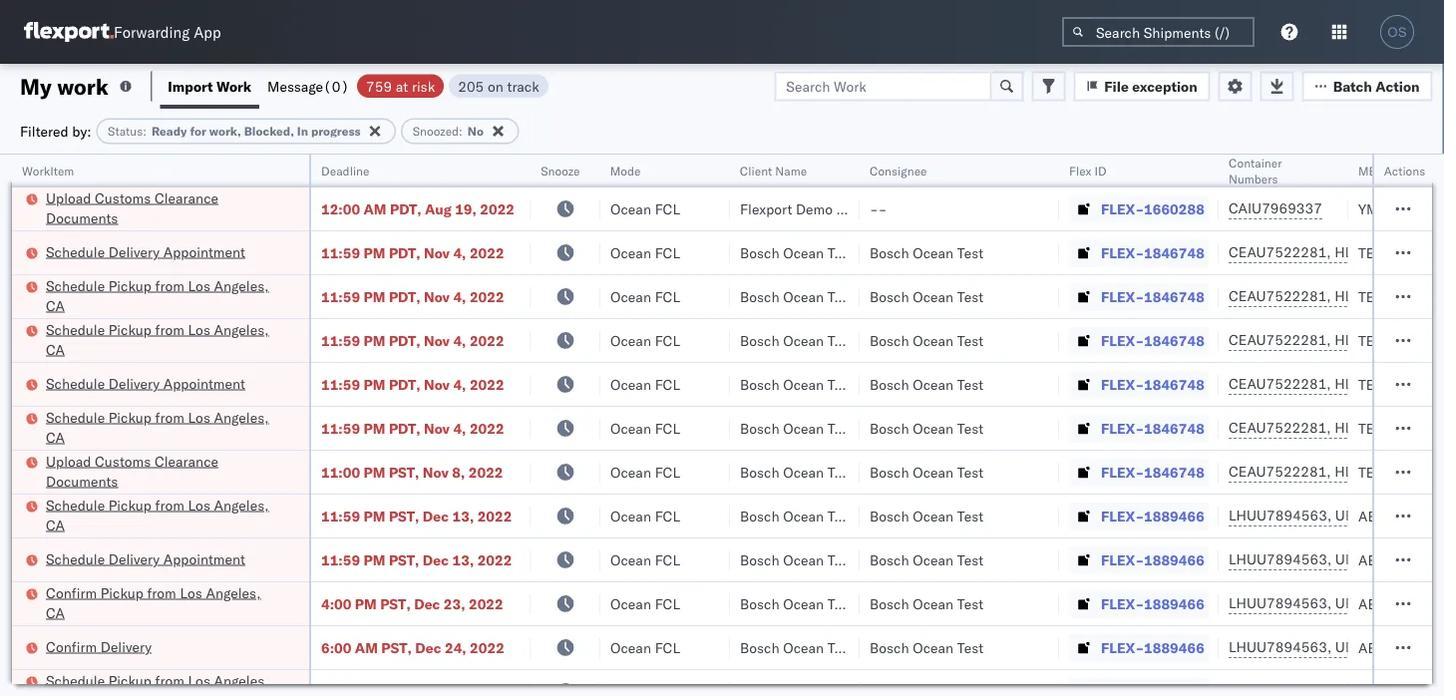 Task type: locate. For each thing, give the bounding box(es) containing it.
schedule delivery appointment link for 3rd 'schedule delivery appointment' button from the bottom
[[46, 242, 245, 262]]

schedule pickup from los angeles, ca link for fourth schedule pickup from los angeles, ca button from the top of the page
[[46, 495, 283, 535]]

batch action
[[1334, 77, 1420, 95]]

pst, for confirm pickup from los angeles, ca
[[380, 595, 411, 613]]

2 11:59 from the top
[[321, 288, 360, 305]]

11:59 pm pdt, nov 4, 2022
[[321, 244, 504, 261], [321, 288, 504, 305], [321, 332, 504, 349], [321, 376, 504, 393], [321, 420, 504, 437]]

2 lhuu7894563, uetu5238478 from the top
[[1229, 551, 1433, 568]]

app
[[194, 22, 221, 41]]

0 vertical spatial schedule delivery appointment
[[46, 243, 245, 260]]

1 vertical spatial upload
[[46, 452, 91, 470]]

hlxu6269489, for 3rd schedule pickup from los angeles, ca button from the bottom
[[1335, 419, 1437, 437]]

1 vertical spatial 13,
[[452, 551, 474, 569]]

flex id button
[[1060, 159, 1199, 179]]

pdt, for 3rd schedule pickup from los angeles, ca button from the bottom
[[389, 420, 421, 437]]

2 hlxu6269489, from the top
[[1335, 287, 1437, 305]]

8,
[[452, 463, 465, 481]]

lhuu7894563, for schedule delivery appointment
[[1229, 551, 1332, 568]]

:
[[143, 124, 147, 139], [459, 124, 463, 139]]

am right 6:00
[[355, 639, 378, 657]]

11:59
[[321, 244, 360, 261], [321, 288, 360, 305], [321, 332, 360, 349], [321, 376, 360, 393], [321, 420, 360, 437], [321, 507, 360, 525], [321, 551, 360, 569]]

flex-1889466 for confirm pickup from los angeles, ca
[[1101, 595, 1205, 613]]

1 vertical spatial 11:59 pm pst, dec 13, 2022
[[321, 551, 512, 569]]

flex-
[[1101, 200, 1144, 218], [1101, 244, 1144, 261], [1101, 288, 1144, 305], [1101, 332, 1144, 349], [1101, 376, 1144, 393], [1101, 420, 1144, 437], [1101, 463, 1144, 481], [1101, 507, 1144, 525], [1101, 551, 1144, 569], [1101, 595, 1144, 613], [1101, 639, 1144, 657]]

3 lhuu7894563, from the top
[[1229, 595, 1332, 612]]

lhuu7894563, uetu5238478 for schedule delivery appointment
[[1229, 551, 1433, 568]]

0 vertical spatial schedule delivery appointment button
[[46, 242, 245, 264]]

flex-1889466 button
[[1070, 502, 1209, 530], [1070, 502, 1209, 530], [1070, 546, 1209, 574], [1070, 546, 1209, 574], [1070, 590, 1209, 618], [1070, 590, 1209, 618], [1070, 634, 1209, 662], [1070, 634, 1209, 662]]

resize handle column header for deadline
[[507, 155, 531, 696]]

: left no on the top left of page
[[459, 124, 463, 139]]

upload for 11:00 pm pst, nov 8, 2022
[[46, 452, 91, 470]]

ca for 1st schedule pickup from los angeles, ca button from the bottom of the page
[[46, 692, 65, 696]]

3 lhuu7894563, uetu5238478 from the top
[[1229, 595, 1433, 612]]

delivery for confirm delivery button
[[100, 638, 152, 656]]

los inside confirm pickup from los angeles, ca
[[180, 584, 202, 602]]

pst,
[[389, 463, 419, 481], [389, 507, 419, 525], [389, 551, 419, 569], [380, 595, 411, 613], [381, 639, 412, 657]]

delivery for 3rd 'schedule delivery appointment' button from the bottom
[[109, 243, 160, 260]]

1 upload customs clearance documents link from the top
[[46, 188, 283, 228]]

angeles, for 3rd schedule pickup from los angeles, ca button from the bottom
[[214, 409, 269, 426]]

client
[[740, 163, 773, 178]]

1 vertical spatial schedule delivery appointment button
[[46, 374, 245, 396]]

1660288
[[1144, 200, 1205, 218]]

am for pst,
[[355, 639, 378, 657]]

4:00 pm pst, dec 23, 2022
[[321, 595, 504, 613]]

11:59 pm pst, dec 13, 2022 up 4:00 pm pst, dec 23, 2022
[[321, 551, 512, 569]]

resize handle column header for consignee
[[1036, 155, 1060, 696]]

4 flex-1846748 from the top
[[1101, 376, 1205, 393]]

0 vertical spatial upload customs clearance documents link
[[46, 188, 283, 228]]

4, for 2nd schedule pickup from los angeles, ca button
[[453, 332, 466, 349]]

1 upload customs clearance documents button from the top
[[46, 188, 283, 230]]

confirm
[[46, 584, 97, 602], [46, 638, 97, 656]]

9 resize handle column header from the left
[[1409, 155, 1433, 696]]

4 ocean fcl from the top
[[611, 332, 680, 349]]

flex-1889466
[[1101, 507, 1205, 525], [1101, 551, 1205, 569], [1101, 595, 1205, 613], [1101, 639, 1205, 657]]

2 flex-1846748 from the top
[[1101, 288, 1205, 305]]

11:00 pm pst, nov 8, 2022
[[321, 463, 503, 481]]

4 test123456 from the top
[[1359, 376, 1443, 393]]

am right '12:00'
[[364, 200, 387, 218]]

id
[[1095, 163, 1107, 178]]

5 hlxu6269489, from the top
[[1335, 419, 1437, 437]]

(0)
[[323, 77, 349, 95]]

risk
[[412, 77, 435, 95]]

1 vertical spatial appointment
[[163, 375, 245, 392]]

delivery inside confirm delivery link
[[100, 638, 152, 656]]

4,
[[453, 244, 466, 261], [453, 288, 466, 305], [453, 332, 466, 349], [453, 376, 466, 393], [453, 420, 466, 437]]

from for 3rd schedule pickup from los angeles, ca button from the bottom
[[155, 409, 184, 426]]

2 : from the left
[[459, 124, 463, 139]]

1 horizontal spatial :
[[459, 124, 463, 139]]

1 vertical spatial upload customs clearance documents button
[[46, 451, 283, 493]]

uetu5238478 for confirm pickup from los angeles, ca
[[1336, 595, 1433, 612]]

11:59 for 3rd schedule pickup from los angeles, ca button from the bottom
[[321, 420, 360, 437]]

6 schedule from the top
[[46, 496, 105, 514]]

los for 1st schedule pickup from los angeles, ca button from the top
[[188, 277, 210, 294]]

from inside confirm pickup from los angeles, ca
[[147, 584, 176, 602]]

ceau7522281,
[[1229, 243, 1332, 261], [1229, 287, 1332, 305], [1229, 331, 1332, 349], [1229, 375, 1332, 393], [1229, 419, 1332, 437], [1229, 463, 1332, 480]]

pst, left the 8,
[[389, 463, 419, 481]]

confirm for confirm pickup from los angeles, ca
[[46, 584, 97, 602]]

angeles, for confirm pickup from los angeles, ca button on the left of page
[[206, 584, 261, 602]]

angeles, inside confirm pickup from los angeles, ca
[[206, 584, 261, 602]]

ocean fcl
[[611, 200, 680, 218], [611, 244, 680, 261], [611, 288, 680, 305], [611, 332, 680, 349], [611, 376, 680, 393], [611, 420, 680, 437], [611, 463, 680, 481], [611, 507, 680, 525], [611, 551, 680, 569], [611, 595, 680, 613], [611, 639, 680, 657]]

0 vertical spatial customs
[[95, 189, 151, 207]]

1 vertical spatial am
[[355, 639, 378, 657]]

1 upload customs clearance documents from the top
[[46, 189, 219, 226]]

1 clearance from the top
[[155, 189, 219, 207]]

1 vertical spatial upload customs clearance documents link
[[46, 451, 283, 491]]

resize handle column header for flex id
[[1195, 155, 1219, 696]]

flex-1846748
[[1101, 244, 1205, 261], [1101, 288, 1205, 305], [1101, 332, 1205, 349], [1101, 376, 1205, 393], [1101, 420, 1205, 437], [1101, 463, 1205, 481]]

2 vertical spatial appointment
[[163, 550, 245, 568]]

205
[[458, 77, 484, 95]]

1 1889466 from the top
[[1144, 507, 1205, 525]]

container
[[1229, 155, 1283, 170]]

os
[[1388, 24, 1407, 39]]

: left ready in the left of the page
[[143, 124, 147, 139]]

resize handle column header
[[285, 155, 309, 696], [507, 155, 531, 696], [577, 155, 601, 696], [706, 155, 730, 696], [836, 155, 860, 696], [1036, 155, 1060, 696], [1195, 155, 1219, 696], [1325, 155, 1349, 696], [1409, 155, 1433, 696]]

2 abcdefg784 from the top
[[1359, 551, 1445, 569]]

19,
[[455, 200, 477, 218]]

pst, up 6:00 am pst, dec 24, 2022
[[380, 595, 411, 613]]

schedule delivery appointment link for second 'schedule delivery appointment' button from the top of the page
[[46, 374, 245, 394]]

11:59 for 2nd schedule pickup from los angeles, ca button
[[321, 332, 360, 349]]

hlxu6269489, for 1st schedule pickup from los angeles, ca button from the top
[[1335, 287, 1437, 305]]

ca for 3rd schedule pickup from los angeles, ca button from the bottom
[[46, 429, 65, 446]]

1 11:59 pm pst, dec 13, 2022 from the top
[[321, 507, 512, 525]]

pdt, for 2nd schedule pickup from los angeles, ca button
[[389, 332, 421, 349]]

confirm for confirm delivery
[[46, 638, 97, 656]]

0 vertical spatial documents
[[46, 209, 118, 226]]

forwarding
[[114, 22, 190, 41]]

pst, for schedule pickup from los angeles, ca
[[389, 507, 419, 525]]

angeles,
[[214, 277, 269, 294], [214, 321, 269, 338], [214, 409, 269, 426], [214, 496, 269, 514], [206, 584, 261, 602], [214, 672, 269, 689]]

2 - from the left
[[879, 200, 887, 218]]

3 ca from the top
[[46, 429, 65, 446]]

schedule delivery appointment
[[46, 243, 245, 260], [46, 375, 245, 392], [46, 550, 245, 568]]

2 ocean fcl from the top
[[611, 244, 680, 261]]

ceau7522281, for 2nd schedule pickup from los angeles, ca button
[[1229, 331, 1332, 349]]

dec left the 23,
[[414, 595, 440, 613]]

abcdefg784
[[1359, 507, 1445, 525], [1359, 551, 1445, 569], [1359, 595, 1445, 613], [1359, 639, 1445, 657]]

h
[[1441, 243, 1445, 261], [1441, 287, 1445, 305], [1441, 331, 1445, 349], [1441, 375, 1445, 393], [1441, 419, 1445, 437], [1441, 463, 1445, 480]]

schedule delivery appointment link for 3rd 'schedule delivery appointment' button
[[46, 549, 245, 569]]

schedule
[[46, 243, 105, 260], [46, 277, 105, 294], [46, 321, 105, 338], [46, 375, 105, 392], [46, 409, 105, 426], [46, 496, 105, 514], [46, 550, 105, 568], [46, 672, 105, 689]]

759 at risk
[[366, 77, 435, 95]]

uetu5238478 for schedule pickup from los angeles, ca
[[1336, 507, 1433, 524]]

6 test123456 from the top
[[1359, 463, 1443, 481]]

5 ceau7522281, from the top
[[1229, 419, 1332, 437]]

2 upload from the top
[[46, 452, 91, 470]]

11:59 for 1st schedule pickup from los angeles, ca button from the top
[[321, 288, 360, 305]]

pst, down the 11:00 pm pst, nov 8, 2022
[[389, 507, 419, 525]]

batch action button
[[1303, 71, 1433, 101]]

0 vertical spatial clearance
[[155, 189, 219, 207]]

2 vertical spatial schedule delivery appointment button
[[46, 549, 245, 571]]

abcdefg784 for schedule pickup from los angeles, ca
[[1359, 507, 1445, 525]]

confirm down confirm pickup from los angeles, ca
[[46, 638, 97, 656]]

am
[[364, 200, 387, 218], [355, 639, 378, 657]]

dec down the 11:00 pm pst, nov 8, 2022
[[423, 507, 449, 525]]

8 resize handle column header from the left
[[1325, 155, 1349, 696]]

schedule delivery appointment link
[[46, 242, 245, 262], [46, 374, 245, 394], [46, 549, 245, 569]]

1 vertical spatial clearance
[[155, 452, 219, 470]]

pm
[[364, 244, 386, 261], [364, 288, 386, 305], [364, 332, 386, 349], [364, 376, 386, 393], [364, 420, 386, 437], [364, 463, 386, 481], [364, 507, 386, 525], [364, 551, 386, 569], [355, 595, 377, 613]]

5 11:59 from the top
[[321, 420, 360, 437]]

flex-1660288
[[1101, 200, 1205, 218]]

1 schedule from the top
[[46, 243, 105, 260]]

0 vertical spatial upload customs clearance documents
[[46, 189, 219, 226]]

4, for 1st schedule pickup from los angeles, ca button from the top
[[453, 288, 466, 305]]

mode button
[[601, 159, 710, 179]]

2 vertical spatial schedule delivery appointment
[[46, 550, 245, 568]]

hlxu6269489,
[[1335, 243, 1437, 261], [1335, 287, 1437, 305], [1335, 331, 1437, 349], [1335, 375, 1437, 393], [1335, 419, 1437, 437], [1335, 463, 1437, 480]]

13,
[[452, 507, 474, 525], [452, 551, 474, 569]]

4 schedule pickup from los angeles, ca link from the top
[[46, 495, 283, 535]]

4 11:59 from the top
[[321, 376, 360, 393]]

1 vertical spatial schedule delivery appointment link
[[46, 374, 245, 394]]

pst, down 4:00 pm pst, dec 23, 2022
[[381, 639, 412, 657]]

schedule pickup from los angeles, ca
[[46, 277, 269, 314], [46, 321, 269, 358], [46, 409, 269, 446], [46, 496, 269, 534], [46, 672, 269, 696]]

pst, for schedule delivery appointment
[[389, 551, 419, 569]]

3 flex-1889466 from the top
[[1101, 595, 1205, 613]]

0 vertical spatial upload
[[46, 189, 91, 207]]

schedule pickup from los angeles, ca link for 3rd schedule pickup from los angeles, ca button from the bottom
[[46, 408, 283, 447]]

upload customs clearance documents button for 12:00 am pdt, aug 19, 2022
[[46, 188, 283, 230]]

2 documents from the top
[[46, 472, 118, 490]]

snooze
[[541, 163, 580, 178]]

pst, up 4:00 pm pst, dec 23, 2022
[[389, 551, 419, 569]]

1 - from the left
[[870, 200, 879, 218]]

3 ceau7522281, from the top
[[1229, 331, 1332, 349]]

pm for 3rd schedule pickup from los angeles, ca button from the bottom's schedule pickup from los angeles, ca link
[[364, 420, 386, 437]]

lhuu7894563,
[[1229, 507, 1332, 524], [1229, 551, 1332, 568], [1229, 595, 1332, 612], [1229, 639, 1332, 656]]

1 abcdefg784 from the top
[[1359, 507, 1445, 525]]

upload customs clearance documents for 12:00 am pdt, aug 19, 2022
[[46, 189, 219, 226]]

8 fcl from the top
[[655, 507, 680, 525]]

pm for upload customs clearance documents link associated with 11:00 pm pst, nov 8, 2022
[[364, 463, 386, 481]]

confirm inside confirm pickup from los angeles, ca
[[46, 584, 97, 602]]

my
[[20, 72, 52, 100]]

flex-1889466 for schedule pickup from los angeles, ca
[[1101, 507, 1205, 525]]

Search Work text field
[[775, 71, 992, 101]]

12:00
[[321, 200, 360, 218]]

dec up the 23,
[[423, 551, 449, 569]]

1 vertical spatial upload customs clearance documents
[[46, 452, 219, 490]]

clearance
[[155, 189, 219, 207], [155, 452, 219, 470]]

consignee right demo
[[837, 200, 904, 218]]

1 vertical spatial customs
[[95, 452, 151, 470]]

2 vertical spatial schedule delivery appointment link
[[46, 549, 245, 569]]

24,
[[445, 639, 467, 657]]

pm for schedule pickup from los angeles, ca link corresponding to 2nd schedule pickup from los angeles, ca button
[[364, 332, 386, 349]]

confirm up confirm delivery
[[46, 584, 97, 602]]

5 flex-1846748 from the top
[[1101, 420, 1205, 437]]

1 lhuu7894563, from the top
[[1229, 507, 1332, 524]]

schedule pickup from los angeles, ca link for 1st schedule pickup from los angeles, ca button from the top
[[46, 276, 283, 316]]

0 vertical spatial 11:59 pm pst, dec 13, 2022
[[321, 507, 512, 525]]

schedule pickup from los angeles, ca button
[[46, 276, 283, 318], [46, 320, 283, 362], [46, 408, 283, 449], [46, 495, 283, 537], [46, 671, 283, 696]]

1 1846748 from the top
[[1144, 244, 1205, 261]]

1 schedule delivery appointment button from the top
[[46, 242, 245, 264]]

0 vertical spatial confirm
[[46, 584, 97, 602]]

dec for schedule delivery appointment
[[423, 551, 449, 569]]

2 schedule pickup from los angeles, ca link from the top
[[46, 320, 283, 360]]

pm for the schedule delivery appointment link associated with 3rd 'schedule delivery appointment' button
[[364, 551, 386, 569]]

11:59 pm pst, dec 13, 2022 down the 11:00 pm pst, nov 8, 2022
[[321, 507, 512, 525]]

0 vertical spatial 13,
[[452, 507, 474, 525]]

consignee up --
[[870, 163, 927, 178]]

11:00
[[321, 463, 360, 481]]

0 horizontal spatial :
[[143, 124, 147, 139]]

5 4, from the top
[[453, 420, 466, 437]]

pm for schedule pickup from los angeles, ca link associated with fourth schedule pickup from los angeles, ca button from the top of the page
[[364, 507, 386, 525]]

pickup inside confirm pickup from los angeles, ca
[[100, 584, 144, 602]]

2 lhuu7894563, from the top
[[1229, 551, 1332, 568]]

ca inside confirm pickup from los angeles, ca
[[46, 604, 65, 622]]

test123456
[[1359, 244, 1443, 261], [1359, 288, 1443, 305], [1359, 332, 1443, 349], [1359, 376, 1443, 393], [1359, 420, 1443, 437], [1359, 463, 1443, 481]]

0 vertical spatial am
[[364, 200, 387, 218]]

5 1846748 from the top
[[1144, 420, 1205, 437]]

8 schedule from the top
[[46, 672, 105, 689]]

pm for confirm pickup from los angeles, ca link
[[355, 595, 377, 613]]

deadline
[[321, 163, 370, 178]]

1 flex-1889466 from the top
[[1101, 507, 1205, 525]]

2 ceau7522281, from the top
[[1229, 287, 1332, 305]]

container numbers
[[1229, 155, 1283, 186]]

2 appointment from the top
[[163, 375, 245, 392]]

ocean
[[611, 200, 652, 218], [611, 244, 652, 261], [783, 244, 824, 261], [913, 244, 954, 261], [611, 288, 652, 305], [783, 288, 824, 305], [913, 288, 954, 305], [611, 332, 652, 349], [783, 332, 824, 349], [913, 332, 954, 349], [611, 376, 652, 393], [783, 376, 824, 393], [913, 376, 954, 393], [611, 420, 652, 437], [783, 420, 824, 437], [913, 420, 954, 437], [611, 463, 652, 481], [783, 463, 824, 481], [913, 463, 954, 481], [611, 507, 652, 525], [783, 507, 824, 525], [913, 507, 954, 525], [611, 551, 652, 569], [783, 551, 824, 569], [913, 551, 954, 569], [611, 595, 652, 613], [783, 595, 824, 613], [913, 595, 954, 613], [611, 639, 652, 657], [783, 639, 824, 657], [913, 639, 954, 657]]

: for snoozed
[[459, 124, 463, 139]]

pdt, for 1st schedule pickup from los angeles, ca button from the top
[[389, 288, 421, 305]]

upload
[[46, 189, 91, 207], [46, 452, 91, 470]]

11:59 pm pst, dec 13, 2022 for schedule pickup from los angeles, ca
[[321, 507, 512, 525]]

snoozed
[[413, 124, 459, 139]]

1 vertical spatial documents
[[46, 472, 118, 490]]

3 11:59 from the top
[[321, 332, 360, 349]]

13, down the 8,
[[452, 507, 474, 525]]

2 upload customs clearance documents button from the top
[[46, 451, 283, 493]]

-
[[870, 200, 879, 218], [879, 200, 887, 218]]

upload customs clearance documents button
[[46, 188, 283, 230], [46, 451, 283, 493]]

1 resize handle column header from the left
[[285, 155, 309, 696]]

2 fcl from the top
[[655, 244, 680, 261]]

ceau7522281, hlxu6269489, h
[[1229, 243, 1445, 261], [1229, 287, 1445, 305], [1229, 331, 1445, 349], [1229, 375, 1445, 393], [1229, 419, 1445, 437], [1229, 463, 1445, 480]]

5 ca from the top
[[46, 604, 65, 622]]

3 hlxu6269489, from the top
[[1335, 331, 1437, 349]]

: for status
[[143, 124, 147, 139]]

6 flex- from the top
[[1101, 420, 1144, 437]]

confirm pickup from los angeles, ca button
[[46, 583, 283, 625]]

1 vertical spatial confirm
[[46, 638, 97, 656]]

0 vertical spatial appointment
[[163, 243, 245, 260]]

1 schedule delivery appointment link from the top
[[46, 242, 245, 262]]

lhuu7894563, uetu5238478
[[1229, 507, 1433, 524], [1229, 551, 1433, 568], [1229, 595, 1433, 612], [1229, 639, 1433, 656]]

pickup for confirm pickup from los angeles, ca button on the left of page
[[100, 584, 144, 602]]

los for 2nd schedule pickup from los angeles, ca button
[[188, 321, 210, 338]]

0 vertical spatial schedule delivery appointment link
[[46, 242, 245, 262]]

los for 3rd schedule pickup from los angeles, ca button from the bottom
[[188, 409, 210, 426]]

5 schedule from the top
[[46, 409, 105, 426]]

upload customs clearance documents button for 11:00 pm pst, nov 8, 2022
[[46, 451, 283, 493]]

11:59 for fourth schedule pickup from los angeles, ca button from the top of the page
[[321, 507, 360, 525]]

filtered by:
[[20, 122, 91, 140]]

pickup for 3rd schedule pickup from los angeles, ca button from the bottom
[[109, 409, 152, 426]]

ceau7522281, for 1st schedule pickup from los angeles, ca button from the top
[[1229, 287, 1332, 305]]

0 vertical spatial consignee
[[870, 163, 927, 178]]

1 upload from the top
[[46, 189, 91, 207]]

3 4, from the top
[[453, 332, 466, 349]]

13, up the 23,
[[452, 551, 474, 569]]

6:00
[[321, 639, 352, 657]]

2022
[[480, 200, 515, 218], [470, 244, 504, 261], [470, 288, 504, 305], [470, 332, 504, 349], [470, 376, 504, 393], [470, 420, 504, 437], [469, 463, 503, 481], [478, 507, 512, 525], [478, 551, 512, 569], [469, 595, 504, 613], [470, 639, 505, 657]]

1 vertical spatial schedule delivery appointment
[[46, 375, 245, 392]]

2 1889466 from the top
[[1144, 551, 1205, 569]]

0 vertical spatial upload customs clearance documents button
[[46, 188, 283, 230]]

4 resize handle column header from the left
[[706, 155, 730, 696]]

6 h from the top
[[1441, 463, 1445, 480]]

--
[[870, 200, 887, 218]]

dec left 24, on the bottom left of the page
[[415, 639, 441, 657]]

ca for confirm pickup from los angeles, ca button on the left of page
[[46, 604, 65, 622]]

flexport. image
[[24, 22, 114, 42]]

2 resize handle column header from the left
[[507, 155, 531, 696]]



Task type: describe. For each thing, give the bounding box(es) containing it.
file
[[1105, 77, 1129, 95]]

11 flex- from the top
[[1101, 639, 1144, 657]]

at
[[396, 77, 408, 95]]

5 ceau7522281, hlxu6269489, h from the top
[[1229, 419, 1445, 437]]

10 flex- from the top
[[1101, 595, 1144, 613]]

from for 2nd schedule pickup from los angeles, ca button
[[155, 321, 184, 338]]

action
[[1376, 77, 1420, 95]]

upload for 12:00 am pdt, aug 19, 2022
[[46, 189, 91, 207]]

workitem button
[[12, 159, 289, 179]]

2 schedule pickup from los angeles, ca button from the top
[[46, 320, 283, 362]]

3 test123456 from the top
[[1359, 332, 1443, 349]]

5 fcl from the top
[[655, 376, 680, 393]]

work
[[217, 77, 251, 95]]

abcdefg784 for confirm pickup from los angeles, ca
[[1359, 595, 1445, 613]]

1 ceau7522281, hlxu6269489, h from the top
[[1229, 243, 1445, 261]]

confirm delivery button
[[46, 637, 152, 659]]

Search Shipments (/) text field
[[1063, 17, 1255, 47]]

forwarding app link
[[24, 22, 221, 42]]

7 fcl from the top
[[655, 463, 680, 481]]

delivery for 3rd 'schedule delivery appointment' button
[[109, 550, 160, 568]]

from for fourth schedule pickup from los angeles, ca button from the top of the page
[[155, 496, 184, 514]]

filtered
[[20, 122, 69, 140]]

23,
[[444, 595, 465, 613]]

759
[[366, 77, 392, 95]]

3 1846748 from the top
[[1144, 332, 1205, 349]]

import work
[[168, 77, 251, 95]]

angeles, for 1st schedule pickup from los angeles, ca button from the top
[[214, 277, 269, 294]]

4 11:59 pm pdt, nov 4, 2022 from the top
[[321, 376, 504, 393]]

5 schedule pickup from los angeles, ca from the top
[[46, 672, 269, 696]]

ca for 1st schedule pickup from los angeles, ca button from the top
[[46, 297, 65, 314]]

flex
[[1070, 163, 1092, 178]]

resize handle column header for workitem
[[285, 155, 309, 696]]

pst, for upload customs clearance documents
[[389, 463, 419, 481]]

status : ready for work, blocked, in progress
[[108, 124, 361, 139]]

for
[[190, 124, 206, 139]]

1 h from the top
[[1441, 243, 1445, 261]]

ca for 2nd schedule pickup from los angeles, ca button
[[46, 341, 65, 358]]

uetu5238478 for schedule delivery appointment
[[1336, 551, 1433, 568]]

delivery for second 'schedule delivery appointment' button from the top of the page
[[109, 375, 160, 392]]

2 schedule delivery appointment from the top
[[46, 375, 245, 392]]

progress
[[311, 124, 361, 139]]

1 flex-1846748 from the top
[[1101, 244, 1205, 261]]

schedule pickup from los angeles, ca link for 2nd schedule pickup from los angeles, ca button
[[46, 320, 283, 360]]

los for fourth schedule pickup from los angeles, ca button from the top of the page
[[188, 496, 210, 514]]

11:59 pm pst, dec 13, 2022 for schedule delivery appointment
[[321, 551, 512, 569]]

confirm pickup from los angeles, ca link
[[46, 583, 283, 623]]

3 flex-1846748 from the top
[[1101, 332, 1205, 349]]

4 lhuu7894563, from the top
[[1229, 639, 1332, 656]]

actions
[[1385, 163, 1426, 178]]

4 lhuu7894563, uetu5238478 from the top
[[1229, 639, 1433, 656]]

6 1846748 from the top
[[1144, 463, 1205, 481]]

upload customs clearance documents for 11:00 pm pst, nov 8, 2022
[[46, 452, 219, 490]]

4 1889466 from the top
[[1144, 639, 1205, 657]]

12:00 am pdt, aug 19, 2022
[[321, 200, 515, 218]]

confirm delivery
[[46, 638, 152, 656]]

10 fcl from the top
[[655, 595, 680, 613]]

documents for 12:00
[[46, 209, 118, 226]]

3 schedule from the top
[[46, 321, 105, 338]]

7 schedule from the top
[[46, 550, 105, 568]]

5 flex- from the top
[[1101, 376, 1144, 393]]

11 ocean fcl from the top
[[611, 639, 680, 657]]

os button
[[1375, 9, 1421, 55]]

3 schedule pickup from los angeles, ca from the top
[[46, 409, 269, 446]]

appointment for the schedule delivery appointment link associated with 3rd 'schedule delivery appointment' button from the bottom
[[163, 243, 245, 260]]

9 flex- from the top
[[1101, 551, 1144, 569]]

import work button
[[160, 64, 259, 109]]

track
[[507, 77, 540, 95]]

lhuu7894563, for confirm pickup from los angeles, ca
[[1229, 595, 1332, 612]]

no
[[468, 124, 484, 139]]

5 schedule pickup from los angeles, ca button from the top
[[46, 671, 283, 696]]

1 ceau7522281, from the top
[[1229, 243, 1332, 261]]

blocked,
[[244, 124, 294, 139]]

upload customs clearance documents link for 12:00 am pdt, aug 19, 2022
[[46, 188, 283, 228]]

consignee button
[[860, 159, 1040, 179]]

from for confirm pickup from los angeles, ca button on the left of page
[[147, 584, 176, 602]]

status
[[108, 124, 143, 139]]

container numbers button
[[1219, 151, 1329, 187]]

1 schedule delivery appointment from the top
[[46, 243, 245, 260]]

lhuu7894563, uetu5238478 for schedule pickup from los angeles, ca
[[1229, 507, 1433, 524]]

aug
[[425, 200, 452, 218]]

4 schedule from the top
[[46, 375, 105, 392]]

nu
[[1431, 163, 1445, 178]]

3 resize handle column header from the left
[[577, 155, 601, 696]]

customs for 12:00 am pdt, aug 19, 2022
[[95, 189, 151, 207]]

from for 1st schedule pickup from los angeles, ca button from the top
[[155, 277, 184, 294]]

flexport
[[740, 200, 793, 218]]

numbers
[[1229, 171, 1279, 186]]

1 11:59 pm pdt, nov 4, 2022 from the top
[[321, 244, 504, 261]]

file exception
[[1105, 77, 1198, 95]]

ceau7522281, for 3rd schedule pickup from los angeles, ca button from the bottom
[[1229, 419, 1332, 437]]

4 1846748 from the top
[[1144, 376, 1205, 393]]

name
[[776, 163, 807, 178]]

resize handle column header for container numbers
[[1325, 155, 1349, 696]]

1 schedule pickup from los angeles, ca button from the top
[[46, 276, 283, 318]]

flex-1889466 for schedule delivery appointment
[[1101, 551, 1205, 569]]

dec for confirm pickup from los angeles, ca
[[414, 595, 440, 613]]

pm for schedule pickup from los angeles, ca link for 1st schedule pickup from los angeles, ca button from the top
[[364, 288, 386, 305]]

resize handle column header for client name
[[836, 155, 860, 696]]

4 abcdefg784 from the top
[[1359, 639, 1445, 657]]

batch
[[1334, 77, 1373, 95]]

5 test123456 from the top
[[1359, 420, 1443, 437]]

in
[[297, 124, 308, 139]]

hlxu6269489, for 2nd schedule pickup from los angeles, ca button
[[1335, 331, 1437, 349]]

8 ocean fcl from the top
[[611, 507, 680, 525]]

forwarding app
[[114, 22, 221, 41]]

205 on track
[[458, 77, 540, 95]]

message (0)
[[267, 77, 349, 95]]

abcdefg784 for schedule delivery appointment
[[1359, 551, 1445, 569]]

4 4, from the top
[[453, 376, 466, 393]]

3 fcl from the top
[[655, 288, 680, 305]]

deadline button
[[311, 159, 511, 179]]

1 11:59 from the top
[[321, 244, 360, 261]]

by:
[[72, 122, 91, 140]]

1 schedule pickup from los angeles, ca from the top
[[46, 277, 269, 314]]

snoozed : no
[[413, 124, 484, 139]]

pickup for 2nd schedule pickup from los angeles, ca button
[[109, 321, 152, 338]]

2 schedule from the top
[[46, 277, 105, 294]]

import
[[168, 77, 213, 95]]

5 ocean fcl from the top
[[611, 376, 680, 393]]

angeles, for 2nd schedule pickup from los angeles, ca button
[[214, 321, 269, 338]]

6:00 am pst, dec 24, 2022
[[321, 639, 505, 657]]

ceau7522281, for 11:00 pm pst, nov 8, 2022's upload customs clearance documents 'button'
[[1229, 463, 1332, 480]]

4 schedule pickup from los angeles, ca from the top
[[46, 496, 269, 534]]

hlxu6269489, for 11:00 pm pst, nov 8, 2022's upload customs clearance documents 'button'
[[1335, 463, 1437, 480]]

exception
[[1133, 77, 1198, 95]]

client name
[[740, 163, 807, 178]]

caiu7969337
[[1229, 200, 1323, 217]]

6 ceau7522281, hlxu6269489, h from the top
[[1229, 463, 1445, 480]]

ready
[[152, 124, 187, 139]]

los for confirm pickup from los angeles, ca button on the left of page
[[180, 584, 202, 602]]

ca for fourth schedule pickup from los angeles, ca button from the top of the page
[[46, 516, 65, 534]]

4 hlxu6269489, from the top
[[1335, 375, 1437, 393]]

6 ocean fcl from the top
[[611, 420, 680, 437]]

1 vertical spatial consignee
[[837, 200, 904, 218]]

confirm delivery link
[[46, 637, 152, 657]]

2 flex- from the top
[[1101, 244, 1144, 261]]

3 h from the top
[[1441, 331, 1445, 349]]

4 uetu5238478 from the top
[[1336, 639, 1433, 656]]

angeles, for fourth schedule pickup from los angeles, ca button from the top of the page
[[214, 496, 269, 514]]

1 ocean fcl from the top
[[611, 200, 680, 218]]

flex id
[[1070, 163, 1107, 178]]

mbl/mawb nu
[[1359, 163, 1445, 178]]

3 flex- from the top
[[1101, 288, 1144, 305]]

dec for schedule pickup from los angeles, ca
[[423, 507, 449, 525]]

1 flex- from the top
[[1101, 200, 1144, 218]]

4 ceau7522281, hlxu6269489, h from the top
[[1229, 375, 1445, 393]]

message
[[267, 77, 323, 95]]

2 ceau7522281, hlxu6269489, h from the top
[[1229, 287, 1445, 305]]

1889466 for schedule delivery appointment
[[1144, 551, 1205, 569]]

consignee inside button
[[870, 163, 927, 178]]

13, for schedule delivery appointment
[[452, 551, 474, 569]]

pickup for fourth schedule pickup from los angeles, ca button from the top of the page
[[109, 496, 152, 514]]

6 flex-1846748 from the top
[[1101, 463, 1205, 481]]

9 ocean fcl from the top
[[611, 551, 680, 569]]

2 schedule delivery appointment button from the top
[[46, 374, 245, 396]]

flexport demo consignee
[[740, 200, 904, 218]]

11:59 for 3rd 'schedule delivery appointment' button
[[321, 551, 360, 569]]

work,
[[209, 124, 241, 139]]

6 fcl from the top
[[655, 420, 680, 437]]

lhuu7894563, for schedule pickup from los angeles, ca
[[1229, 507, 1332, 524]]

angeles, for 1st schedule pickup from los angeles, ca button from the bottom of the page
[[214, 672, 269, 689]]

8 flex- from the top
[[1101, 507, 1144, 525]]

client name button
[[730, 159, 840, 179]]

7 flex- from the top
[[1101, 463, 1144, 481]]

pickup for 1st schedule pickup from los angeles, ca button from the bottom of the page
[[109, 672, 152, 689]]

confirm pickup from los angeles, ca
[[46, 584, 261, 622]]

1 4, from the top
[[453, 244, 466, 261]]

3 11:59 pm pdt, nov 4, 2022 from the top
[[321, 332, 504, 349]]

2 schedule pickup from los angeles, ca from the top
[[46, 321, 269, 358]]

demo
[[796, 200, 833, 218]]

7 ocean fcl from the top
[[611, 463, 680, 481]]

4, for 3rd schedule pickup from los angeles, ca button from the bottom
[[453, 420, 466, 437]]

resize handle column header for mode
[[706, 155, 730, 696]]

my work
[[20, 72, 109, 100]]

clearance for 12:00 am pdt, aug 19, 2022
[[155, 189, 219, 207]]

am for pdt,
[[364, 200, 387, 218]]

4 flex-1889466 from the top
[[1101, 639, 1205, 657]]

workitem
[[22, 163, 74, 178]]

ymluw23667
[[1359, 200, 1445, 218]]

appointment for the schedule delivery appointment link associated with 3rd 'schedule delivery appointment' button
[[163, 550, 245, 568]]

on
[[488, 77, 504, 95]]

4 ceau7522281, from the top
[[1229, 375, 1332, 393]]

3 schedule delivery appointment from the top
[[46, 550, 245, 568]]

mbl/mawb nu button
[[1349, 159, 1445, 179]]

4 schedule pickup from los angeles, ca button from the top
[[46, 495, 283, 537]]

pickup for 1st schedule pickup from los angeles, ca button from the top
[[109, 277, 152, 294]]

3 schedule delivery appointment button from the top
[[46, 549, 245, 571]]

clearance for 11:00 pm pst, nov 8, 2022
[[155, 452, 219, 470]]

customs for 11:00 pm pst, nov 8, 2022
[[95, 452, 151, 470]]

work
[[57, 72, 109, 100]]

2 test123456 from the top
[[1359, 288, 1443, 305]]

4 h from the top
[[1441, 375, 1445, 393]]

schedule pickup from los angeles, ca link for 1st schedule pickup from los angeles, ca button from the bottom of the page
[[46, 671, 283, 696]]

4 flex- from the top
[[1101, 332, 1144, 349]]

mbl/mawb
[[1359, 163, 1428, 178]]

5 h from the top
[[1441, 419, 1445, 437]]

3 schedule pickup from los angeles, ca button from the top
[[46, 408, 283, 449]]

mode
[[611, 163, 641, 178]]

1 hlxu6269489, from the top
[[1335, 243, 1437, 261]]

3 ceau7522281, hlxu6269489, h from the top
[[1229, 331, 1445, 349]]

1 test123456 from the top
[[1359, 244, 1443, 261]]

2 11:59 pm pdt, nov 4, 2022 from the top
[[321, 288, 504, 305]]

4:00
[[321, 595, 352, 613]]

upload customs clearance documents link for 11:00 pm pst, nov 8, 2022
[[46, 451, 283, 491]]

5 11:59 pm pdt, nov 4, 2022 from the top
[[321, 420, 504, 437]]

4 fcl from the top
[[655, 332, 680, 349]]

lhuu7894563, uetu5238478 for confirm pickup from los angeles, ca
[[1229, 595, 1433, 612]]

11 fcl from the top
[[655, 639, 680, 657]]



Task type: vqa. For each thing, say whether or not it's contained in the screenshot.


